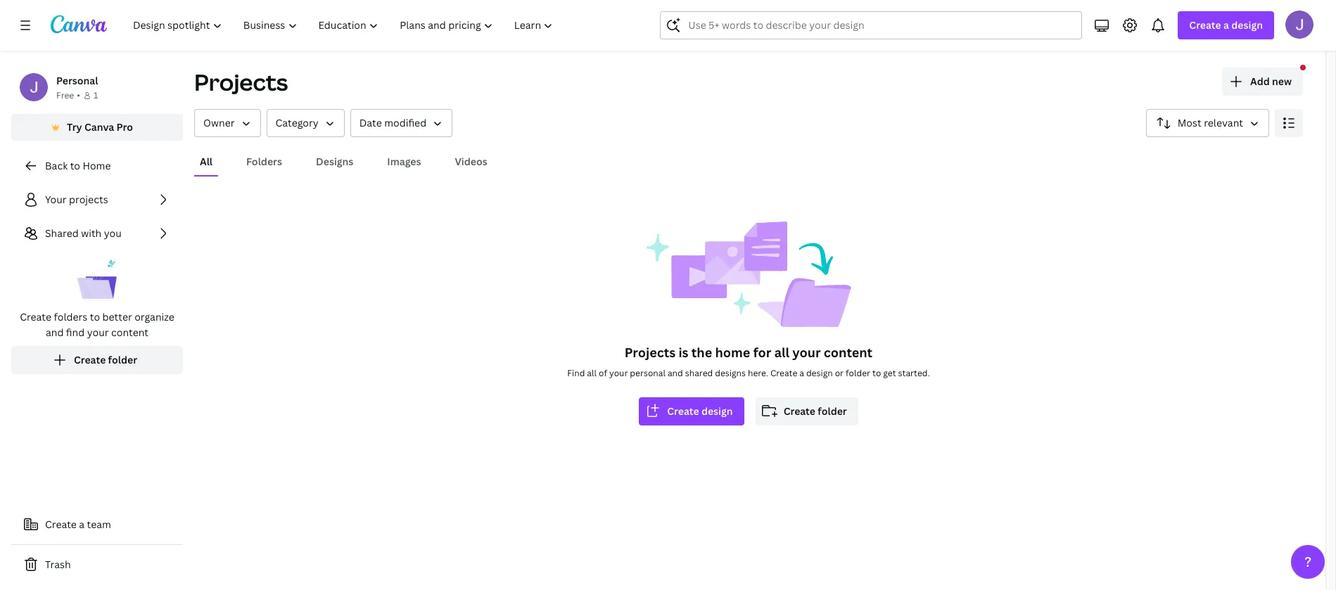 Task type: locate. For each thing, give the bounding box(es) containing it.
1 horizontal spatial and
[[668, 367, 683, 379]]

1 horizontal spatial projects
[[625, 344, 676, 361]]

0 horizontal spatial design
[[702, 405, 733, 418]]

create folder button down find
[[11, 346, 183, 374]]

create inside create folders to better organize and find your content
[[20, 310, 51, 324]]

a inside dropdown button
[[1224, 18, 1230, 32]]

2 vertical spatial design
[[702, 405, 733, 418]]

and inside projects is the home for all your content find all of your personal and shared designs here. create a design or folder to get started.
[[668, 367, 683, 379]]

a inside button
[[79, 518, 85, 531]]

home
[[715, 344, 751, 361]]

to left get
[[873, 367, 881, 379]]

content up the or
[[824, 344, 873, 361]]

0 horizontal spatial content
[[111, 326, 149, 339]]

0 vertical spatial projects
[[194, 67, 288, 97]]

folder down the or
[[818, 405, 847, 418]]

folders button
[[241, 149, 288, 175]]

and down is
[[668, 367, 683, 379]]

your right for
[[793, 344, 821, 361]]

Category button
[[266, 109, 345, 137]]

a for design
[[1224, 18, 1230, 32]]

Owner button
[[194, 109, 261, 137]]

and
[[46, 326, 64, 339], [668, 367, 683, 379]]

0 vertical spatial to
[[70, 159, 80, 172]]

started.
[[898, 367, 930, 379]]

relevant
[[1204, 116, 1244, 130]]

videos button
[[449, 149, 493, 175]]

design left jacob simon icon
[[1232, 18, 1263, 32]]

a
[[1224, 18, 1230, 32], [800, 367, 804, 379], [79, 518, 85, 531]]

design
[[1232, 18, 1263, 32], [807, 367, 833, 379], [702, 405, 733, 418]]

1 vertical spatial create folder button
[[756, 398, 858, 426]]

1 vertical spatial projects
[[625, 344, 676, 361]]

your right 'of'
[[609, 367, 628, 379]]

0 vertical spatial design
[[1232, 18, 1263, 32]]

create
[[1190, 18, 1222, 32], [20, 310, 51, 324], [74, 353, 106, 367], [771, 367, 798, 379], [667, 405, 699, 418], [784, 405, 816, 418], [45, 518, 77, 531]]

designs
[[316, 155, 354, 168]]

1 horizontal spatial content
[[824, 344, 873, 361]]

a left the or
[[800, 367, 804, 379]]

create folder button down the or
[[756, 398, 858, 426]]

most relevant
[[1178, 116, 1244, 130]]

find
[[66, 326, 85, 339]]

images
[[387, 155, 421, 168]]

projects up personal at the bottom left
[[625, 344, 676, 361]]

projects inside projects is the home for all your content find all of your personal and shared designs here. create a design or folder to get started.
[[625, 344, 676, 361]]

projects up owner button
[[194, 67, 288, 97]]

all left 'of'
[[587, 367, 597, 379]]

back
[[45, 159, 68, 172]]

home
[[83, 159, 111, 172]]

0 vertical spatial create folder
[[74, 353, 137, 367]]

projects
[[194, 67, 288, 97], [625, 344, 676, 361]]

create folder down create folders to better organize and find your content
[[74, 353, 137, 367]]

content
[[111, 326, 149, 339], [824, 344, 873, 361]]

to left better
[[90, 310, 100, 324]]

all button
[[194, 149, 218, 175]]

a left team
[[79, 518, 85, 531]]

create folder button
[[11, 346, 183, 374], [756, 398, 858, 426]]

1 horizontal spatial design
[[807, 367, 833, 379]]

2 vertical spatial your
[[609, 367, 628, 379]]

2 vertical spatial to
[[873, 367, 881, 379]]

all
[[775, 344, 790, 361], [587, 367, 597, 379]]

1 vertical spatial all
[[587, 367, 597, 379]]

2 vertical spatial a
[[79, 518, 85, 531]]

content down better
[[111, 326, 149, 339]]

top level navigation element
[[124, 11, 565, 39]]

create folder down the or
[[784, 405, 847, 418]]

1 vertical spatial and
[[668, 367, 683, 379]]

you
[[104, 227, 122, 240]]

design down designs
[[702, 405, 733, 418]]

folder down better
[[108, 353, 137, 367]]

projects for projects
[[194, 67, 288, 97]]

all
[[200, 155, 213, 168]]

design left the or
[[807, 367, 833, 379]]

0 vertical spatial a
[[1224, 18, 1230, 32]]

to
[[70, 159, 80, 172], [90, 310, 100, 324], [873, 367, 881, 379]]

projects
[[69, 193, 108, 206]]

0 horizontal spatial a
[[79, 518, 85, 531]]

your right find
[[87, 326, 109, 339]]

to right back at the left top of page
[[70, 159, 80, 172]]

•
[[77, 89, 80, 101]]

list containing your projects
[[11, 186, 183, 374]]

1 vertical spatial to
[[90, 310, 100, 324]]

create a design button
[[1178, 11, 1275, 39]]

1 vertical spatial your
[[793, 344, 821, 361]]

all right for
[[775, 344, 790, 361]]

here.
[[748, 367, 769, 379]]

folders
[[54, 310, 88, 324]]

organize
[[135, 310, 174, 324]]

1 horizontal spatial create folder button
[[756, 398, 858, 426]]

1 vertical spatial design
[[807, 367, 833, 379]]

1 horizontal spatial to
[[90, 310, 100, 324]]

1 horizontal spatial create folder
[[784, 405, 847, 418]]

your projects
[[45, 193, 108, 206]]

date modified
[[359, 116, 427, 130]]

your
[[87, 326, 109, 339], [793, 344, 821, 361], [609, 367, 628, 379]]

0 vertical spatial create folder button
[[11, 346, 183, 374]]

a up the add new dropdown button
[[1224, 18, 1230, 32]]

new
[[1273, 75, 1292, 88]]

is
[[679, 344, 689, 361]]

0 horizontal spatial all
[[587, 367, 597, 379]]

to inside back to home "link"
[[70, 159, 80, 172]]

or
[[835, 367, 844, 379]]

folder
[[108, 353, 137, 367], [846, 367, 871, 379], [818, 405, 847, 418]]

try canva pro button
[[11, 114, 183, 141]]

2 horizontal spatial design
[[1232, 18, 1263, 32]]

modified
[[384, 116, 427, 130]]

2 horizontal spatial a
[[1224, 18, 1230, 32]]

1 vertical spatial folder
[[846, 367, 871, 379]]

None search field
[[660, 11, 1083, 39]]

1 vertical spatial content
[[824, 344, 873, 361]]

list
[[11, 186, 183, 374]]

1 horizontal spatial all
[[775, 344, 790, 361]]

0 vertical spatial and
[[46, 326, 64, 339]]

videos
[[455, 155, 488, 168]]

jacob simon image
[[1286, 11, 1314, 39]]

0 horizontal spatial your
[[87, 326, 109, 339]]

0 horizontal spatial projects
[[194, 67, 288, 97]]

create folder
[[74, 353, 137, 367], [784, 405, 847, 418]]

1 horizontal spatial a
[[800, 367, 804, 379]]

designs button
[[310, 149, 359, 175]]

create inside dropdown button
[[1190, 18, 1222, 32]]

folder right the or
[[846, 367, 871, 379]]

for
[[754, 344, 772, 361]]

2 horizontal spatial your
[[793, 344, 821, 361]]

Sort by button
[[1146, 109, 1270, 137]]

0 horizontal spatial and
[[46, 326, 64, 339]]

back to home
[[45, 159, 111, 172]]

0 vertical spatial your
[[87, 326, 109, 339]]

create folders to better organize and find your content
[[20, 310, 174, 339]]

trash link
[[11, 551, 183, 579]]

content inside projects is the home for all your content find all of your personal and shared designs here. create a design or folder to get started.
[[824, 344, 873, 361]]

0 vertical spatial content
[[111, 326, 149, 339]]

images button
[[382, 149, 427, 175]]

0 horizontal spatial to
[[70, 159, 80, 172]]

2 horizontal spatial to
[[873, 367, 881, 379]]

add new button
[[1223, 68, 1303, 96]]

folders
[[246, 155, 282, 168]]

trash
[[45, 558, 71, 572]]

1 vertical spatial a
[[800, 367, 804, 379]]

your inside create folders to better organize and find your content
[[87, 326, 109, 339]]

and left find
[[46, 326, 64, 339]]



Task type: describe. For each thing, give the bounding box(es) containing it.
better
[[102, 310, 132, 324]]

to inside create folders to better organize and find your content
[[90, 310, 100, 324]]

find
[[567, 367, 585, 379]]

1 vertical spatial create folder
[[784, 405, 847, 418]]

your projects link
[[11, 186, 183, 214]]

of
[[599, 367, 607, 379]]

pro
[[117, 120, 133, 134]]

back to home link
[[11, 152, 183, 180]]

try canva pro
[[67, 120, 133, 134]]

a inside projects is the home for all your content find all of your personal and shared designs here. create a design or folder to get started.
[[800, 367, 804, 379]]

shared with you
[[45, 227, 122, 240]]

create design
[[667, 405, 733, 418]]

date
[[359, 116, 382, 130]]

create a team button
[[11, 511, 183, 539]]

add new
[[1251, 75, 1292, 88]]

content inside create folders to better organize and find your content
[[111, 326, 149, 339]]

folder inside projects is the home for all your content find all of your personal and shared designs here. create a design or folder to get started.
[[846, 367, 871, 379]]

your
[[45, 193, 67, 206]]

create design button
[[639, 398, 744, 426]]

0 horizontal spatial create folder button
[[11, 346, 183, 374]]

1 horizontal spatial your
[[609, 367, 628, 379]]

2 vertical spatial folder
[[818, 405, 847, 418]]

owner
[[203, 116, 235, 130]]

design inside projects is the home for all your content find all of your personal and shared designs here. create a design or folder to get started.
[[807, 367, 833, 379]]

free
[[56, 89, 74, 101]]

category
[[276, 116, 319, 130]]

1
[[94, 89, 98, 101]]

create inside projects is the home for all your content find all of your personal and shared designs here. create a design or folder to get started.
[[771, 367, 798, 379]]

projects for projects is the home for all your content find all of your personal and shared designs here. create a design or folder to get started.
[[625, 344, 676, 361]]

to inside projects is the home for all your content find all of your personal and shared designs here. create a design or folder to get started.
[[873, 367, 881, 379]]

0 vertical spatial all
[[775, 344, 790, 361]]

most
[[1178, 116, 1202, 130]]

0 vertical spatial folder
[[108, 353, 137, 367]]

personal
[[56, 74, 98, 87]]

shared
[[45, 227, 79, 240]]

create a team
[[45, 518, 111, 531]]

projects is the home for all your content find all of your personal and shared designs here. create a design or folder to get started.
[[567, 344, 930, 379]]

shared
[[685, 367, 713, 379]]

team
[[87, 518, 111, 531]]

create a design
[[1190, 18, 1263, 32]]

and inside create folders to better organize and find your content
[[46, 326, 64, 339]]

designs
[[715, 367, 746, 379]]

Search search field
[[689, 12, 1055, 39]]

get
[[883, 367, 896, 379]]

with
[[81, 227, 102, 240]]

a for team
[[79, 518, 85, 531]]

the
[[692, 344, 712, 361]]

add
[[1251, 75, 1270, 88]]

shared with you link
[[11, 220, 183, 248]]

canva
[[84, 120, 114, 134]]

try
[[67, 120, 82, 134]]

free •
[[56, 89, 80, 101]]

design inside create design button
[[702, 405, 733, 418]]

personal
[[630, 367, 666, 379]]

Date modified button
[[350, 109, 453, 137]]

design inside create a design dropdown button
[[1232, 18, 1263, 32]]

0 horizontal spatial create folder
[[74, 353, 137, 367]]



Task type: vqa. For each thing, say whether or not it's contained in the screenshot.
the leftmost content
yes



